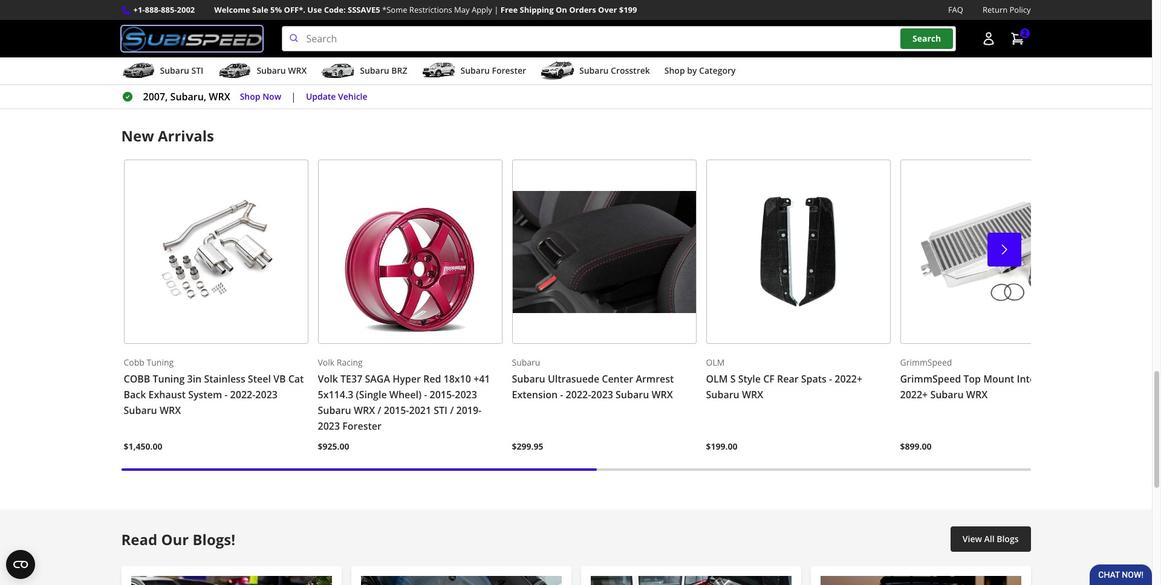 Task type: locate. For each thing, give the bounding box(es) containing it.
welcome
[[214, 4, 250, 15]]

update vehicle button
[[306, 90, 367, 104]]

intercooler
[[1017, 372, 1069, 386]]

sti right 2021
[[434, 404, 447, 417]]

2022- down the ultrasuede
[[566, 388, 591, 401]]

1 / from the left
[[378, 404, 381, 417]]

$199.00 inside $199.00 link
[[128, 23, 164, 36]]

orders
[[569, 4, 596, 15]]

1 horizontal spatial sti
[[434, 404, 447, 417]]

wrx/sti aftermarket light image
[[820, 577, 1021, 585]]

0 vertical spatial tuning
[[147, 357, 174, 368]]

- inside cobb tuning cobb tuning 3in stainless steel vb cat back exhaust system - 2022-2023 subaru wrx
[[225, 388, 228, 401]]

0 horizontal spatial 2015-
[[384, 404, 409, 417]]

olm
[[706, 357, 725, 368], [706, 372, 728, 386]]

- inside volk racing volk te37 saga hyper red 18x10 +41 5x114.3 (single wheel) - 2015-2023 subaru wrx / 2015-2021 sti / 2019- 2023 forester
[[424, 388, 427, 401]]

tuning right the cobb on the left bottom of the page
[[147, 357, 174, 368]]

0 vertical spatial |
[[494, 4, 498, 15]]

subaru sti button
[[121, 60, 203, 84]]

s
[[730, 372, 736, 386]]

2023 down steel
[[255, 388, 278, 401]]

0 vertical spatial forester
[[492, 65, 526, 76]]

a subaru crosstrek thumbnail image image
[[541, 62, 574, 80]]

wrx down armrest
[[652, 388, 673, 401]]

1 vertical spatial olm
[[706, 372, 728, 386]]

1 volk from the top
[[318, 357, 335, 368]]

$430.00
[[912, 23, 948, 36]]

olmb.47011.1 olm s style carbon fiber rear spats - 2022+ subaru wrx, image
[[706, 160, 890, 344]]

0 horizontal spatial |
[[291, 90, 296, 103]]

2023 inside subaru subaru ultrasuede center armrest extension - 2022-2023 subaru wrx
[[591, 388, 613, 401]]

0 horizontal spatial $65.00
[[390, 23, 420, 36]]

$65.00 link
[[385, 0, 506, 47], [516, 0, 636, 47]]

shop inside dropdown button
[[664, 65, 685, 76]]

$430.00 link
[[907, 0, 1028, 47]]

$899.00
[[900, 441, 932, 452]]

- right intercooler on the right of page
[[1071, 372, 1074, 386]]

0 horizontal spatial $199.00
[[128, 23, 164, 36]]

/
[[378, 404, 381, 417], [450, 404, 454, 417]]

shop by category button
[[664, 60, 736, 84]]

cf
[[763, 372, 774, 386]]

+1-
[[133, 4, 145, 15]]

$65.00 down shipping
[[520, 23, 551, 36]]

2022+
[[835, 372, 862, 386], [900, 388, 928, 401]]

- down 'stainless'
[[225, 388, 228, 401]]

volk up the 5x114.3
[[318, 372, 338, 386]]

subj2010vc001 subaru ultrasuede center armrest extension - 2022+ subaru wrx, image
[[512, 160, 696, 344]]

button image
[[981, 32, 996, 46]]

subaru brz button
[[321, 60, 407, 84]]

2015- down red
[[430, 388, 455, 401]]

0 horizontal spatial shop
[[240, 91, 260, 102]]

$139.00 link
[[254, 0, 375, 47]]

wrx down the style
[[742, 388, 763, 401]]

1 olm from the top
[[706, 357, 725, 368]]

policy
[[1010, 4, 1031, 15]]

/ left 2019- on the bottom
[[450, 404, 454, 417]]

1 2022- from the left
[[230, 388, 255, 401]]

2 button
[[1004, 27, 1031, 51]]

tuning up exhaust
[[153, 372, 185, 386]]

shop left by
[[664, 65, 685, 76]]

- inside olm olm s style cf rear spats - 2022+ subaru wrx
[[829, 372, 832, 386]]

shop by category
[[664, 65, 736, 76]]

0 vertical spatial sti
[[191, 65, 203, 76]]

*some
[[382, 4, 407, 15]]

may
[[454, 4, 470, 15]]

0 horizontal spatial 2022+
[[835, 372, 862, 386]]

$65.00 down *some
[[390, 23, 420, 36]]

1 $65.00 link from the left
[[385, 0, 506, 47]]

cobb
[[124, 357, 144, 368]]

2022+ up '$899.00'
[[900, 388, 928, 401]]

2021
[[409, 404, 431, 417]]

wrx up update
[[288, 65, 307, 76]]

2022-
[[230, 388, 255, 401], [566, 388, 591, 401]]

0 vertical spatial volk
[[318, 357, 335, 368]]

over
[[598, 4, 617, 15]]

1 horizontal spatial 2022-
[[566, 388, 591, 401]]

wheel)
[[389, 388, 422, 401]]

$30.00 link
[[646, 0, 767, 47]]

$199.00 link
[[124, 0, 245, 47]]

subaru,
[[170, 90, 206, 103]]

- down the ultrasuede
[[560, 388, 563, 401]]

wrx inside subaru subaru ultrasuede center armrest extension - 2022-2023 subaru wrx
[[652, 388, 673, 401]]

- up 2021
[[424, 388, 427, 401]]

volk left racing
[[318, 357, 335, 368]]

2 2022- from the left
[[566, 388, 591, 401]]

1 vertical spatial shop
[[240, 91, 260, 102]]

update vehicle
[[306, 91, 367, 102]]

cob516100 cobb tuning 3in stainless steel vb cat back exhaust system 22+ subaru wrx, image
[[124, 160, 308, 344]]

0 horizontal spatial 2022-
[[230, 388, 255, 401]]

search
[[913, 33, 941, 44]]

open widget image
[[6, 550, 35, 579]]

cat
[[288, 372, 304, 386]]

restrictions
[[409, 4, 452, 15]]

wrx down a subaru wrx thumbnail image
[[209, 90, 230, 103]]

armrest
[[636, 372, 674, 386]]

sale
[[252, 4, 268, 15]]

$199.00
[[128, 23, 164, 36], [706, 441, 737, 452]]

$65.00
[[390, 23, 420, 36], [520, 23, 551, 36]]

1 vertical spatial volk
[[318, 372, 338, 386]]

wrx down exhaust
[[160, 404, 181, 417]]

$299.95
[[512, 441, 543, 452]]

forester down (single
[[342, 420, 381, 433]]

search input field
[[282, 26, 956, 51]]

1 vertical spatial forester
[[342, 420, 381, 433]]

apply
[[472, 4, 492, 15]]

1 horizontal spatial /
[[450, 404, 454, 417]]

category
[[699, 65, 736, 76]]

5x114.3
[[318, 388, 353, 401]]

sti inside the subaru sti dropdown button
[[191, 65, 203, 76]]

$925.00
[[318, 441, 349, 452]]

shipping
[[520, 4, 554, 15]]

2022- down steel
[[230, 388, 255, 401]]

-
[[829, 372, 832, 386], [1071, 372, 1074, 386], [225, 388, 228, 401], [424, 388, 427, 401], [560, 388, 563, 401]]

$199
[[619, 4, 637, 15]]

0 vertical spatial grimmspeed
[[900, 357, 952, 368]]

stainless
[[204, 372, 245, 386]]

2022- inside cobb tuning cobb tuning 3in stainless steel vb cat back exhaust system - 2022-2023 subaru wrx
[[230, 388, 255, 401]]

forester left "a subaru crosstrek thumbnail image"
[[492, 65, 526, 76]]

volk racing volk te37 saga hyper red 18x10 +41 5x114.3 (single wheel) - 2015-2023 subaru wrx / 2015-2021 sti / 2019- 2023 forester
[[318, 357, 490, 433]]

shop now
[[240, 91, 281, 102]]

0 horizontal spatial sti
[[191, 65, 203, 76]]

1 horizontal spatial forester
[[492, 65, 526, 76]]

1 horizontal spatial shop
[[664, 65, 685, 76]]

| left free in the top of the page
[[494, 4, 498, 15]]

1 horizontal spatial 2022+
[[900, 388, 928, 401]]

2015- down wheel)
[[384, 404, 409, 417]]

grimmspeed
[[900, 357, 952, 368], [900, 372, 961, 386]]

subaru
[[160, 65, 189, 76], [257, 65, 286, 76], [360, 65, 389, 76], [460, 65, 490, 76], [579, 65, 609, 76], [512, 357, 540, 368], [512, 372, 545, 386], [616, 388, 649, 401], [706, 388, 739, 401], [930, 388, 964, 401], [124, 404, 157, 417], [318, 404, 351, 417]]

shop now link
[[240, 90, 281, 104]]

subaru subaru ultrasuede center armrest extension - 2022-2023 subaru wrx
[[512, 357, 674, 401]]

2023 up 2019- on the bottom
[[455, 388, 477, 401]]

0 vertical spatial olm
[[706, 357, 725, 368]]

1 horizontal spatial $199.00
[[706, 441, 737, 452]]

1 horizontal spatial $65.00 link
[[516, 0, 636, 47]]

wrx
[[288, 65, 307, 76], [209, 90, 230, 103], [652, 388, 673, 401], [742, 388, 763, 401], [966, 388, 988, 401], [160, 404, 181, 417], [354, 404, 375, 417]]

1 vertical spatial 2022+
[[900, 388, 928, 401]]

1 vertical spatial sti
[[434, 404, 447, 417]]

new arrivals
[[121, 126, 214, 146]]

0 vertical spatial $199.00
[[128, 23, 164, 36]]

use
[[307, 4, 322, 15]]

mount
[[983, 372, 1014, 386]]

$30.00
[[651, 23, 681, 36]]

0 horizontal spatial forester
[[342, 420, 381, 433]]

2023 down center
[[591, 388, 613, 401]]

wrx down (single
[[354, 404, 375, 417]]

te37
[[340, 372, 362, 386]]

2023 inside cobb tuning cobb tuning 3in stainless steel vb cat back exhaust system - 2022-2023 subaru wrx
[[255, 388, 278, 401]]

vehicle
[[338, 91, 367, 102]]

2022+ right spats
[[835, 372, 862, 386]]

all
[[984, 533, 994, 545]]

1 horizontal spatial $65.00
[[520, 23, 551, 36]]

sti up "subaru,"
[[191, 65, 203, 76]]

| right the now
[[291, 90, 296, 103]]

center
[[602, 372, 633, 386]]

1 vertical spatial |
[[291, 90, 296, 103]]

off*.
[[284, 4, 305, 15]]

wrx down the top
[[966, 388, 988, 401]]

0 horizontal spatial /
[[378, 404, 381, 417]]

view
[[963, 533, 982, 545]]

0 vertical spatial 2015-
[[430, 388, 455, 401]]

|
[[494, 4, 498, 15], [291, 90, 296, 103]]

1 vertical spatial grimmspeed
[[900, 372, 961, 386]]

2007, subaru, wrx
[[143, 90, 230, 103]]

1 horizontal spatial 2015-
[[430, 388, 455, 401]]

system
[[188, 388, 222, 401]]

0 vertical spatial 2022+
[[835, 372, 862, 386]]

2 volk from the top
[[318, 372, 338, 386]]

exhaust
[[149, 388, 186, 401]]

sti inside volk racing volk te37 saga hyper red 18x10 +41 5x114.3 (single wheel) - 2015-2023 subaru wrx / 2015-2021 sti / 2019- 2023 forester
[[434, 404, 447, 417]]

+1-888-885-2002
[[133, 4, 195, 15]]

0 vertical spatial shop
[[664, 65, 685, 76]]

- right spats
[[829, 372, 832, 386]]

/ down (single
[[378, 404, 381, 417]]

3in
[[187, 372, 202, 386]]

0 horizontal spatial $65.00 link
[[385, 0, 506, 47]]

shop left the now
[[240, 91, 260, 102]]



Task type: vqa. For each thing, say whether or not it's contained in the screenshot.
WRX/STI Aftermarket Light image
yes



Task type: describe. For each thing, give the bounding box(es) containing it.
top
[[963, 372, 981, 386]]

brz
[[391, 65, 407, 76]]

1 horizontal spatial |
[[494, 4, 498, 15]]

shop for shop now
[[240, 91, 260, 102]]

1 $65.00 from the left
[[390, 23, 420, 36]]

crosstrek
[[611, 65, 650, 76]]

wrx/sti engine bay image
[[590, 577, 791, 585]]

18x10
[[444, 372, 471, 386]]

sssave5
[[348, 4, 380, 15]]

blogs!
[[193, 529, 235, 549]]

faq
[[948, 4, 963, 15]]

on
[[556, 4, 567, 15]]

style
[[738, 372, 761, 386]]

$1,450.00
[[124, 441, 162, 452]]

2 $65.00 link from the left
[[516, 0, 636, 47]]

update
[[306, 91, 336, 102]]

2 olm from the top
[[706, 372, 728, 386]]

blogs
[[997, 533, 1019, 545]]

welcome sale 5% off*. use code: sssave5
[[214, 4, 380, 15]]

2022+ inside grimmspeed grimmspeed top mount intercooler - 2022+ subaru wrx
[[900, 388, 928, 401]]

- inside subaru subaru ultrasuede center armrest extension - 2022-2023 subaru wrx
[[560, 388, 563, 401]]

search button
[[900, 29, 953, 49]]

wrx inside olm olm s style cf rear spats - 2022+ subaru wrx
[[742, 388, 763, 401]]

faq link
[[948, 4, 963, 16]]

free
[[501, 4, 518, 15]]

subaru inside cobb tuning cobb tuning 3in stainless steel vb cat back exhaust system - 2022-2023 subaru wrx
[[124, 404, 157, 417]]

subaru wrx button
[[218, 60, 307, 84]]

cobb tuning cobb tuning 3in stainless steel vb cat back exhaust system - 2022-2023 subaru wrx
[[124, 357, 304, 417]]

+1-888-885-2002 link
[[133, 4, 195, 16]]

wrx/sti exhaust image
[[361, 577, 561, 585]]

a subaru forester thumbnail image image
[[422, 62, 456, 80]]

1 vertical spatial 2015-
[[384, 404, 409, 417]]

ultrasuede
[[548, 372, 599, 386]]

2019-
[[456, 404, 482, 417]]

wrx inside dropdown button
[[288, 65, 307, 76]]

subaru forester
[[460, 65, 526, 76]]

subaru inside volk racing volk te37 saga hyper red 18x10 +41 5x114.3 (single wheel) - 2015-2023 subaru wrx / 2015-2021 sti / 2019- 2023 forester
[[318, 404, 351, 417]]

(single
[[356, 388, 387, 401]]

1 vertical spatial $199.00
[[706, 441, 737, 452]]

vb
[[273, 372, 286, 386]]

+41
[[474, 372, 490, 386]]

now
[[263, 91, 281, 102]]

$119.95
[[782, 23, 817, 36]]

wrx/sti interior image
[[131, 577, 332, 585]]

forester inside dropdown button
[[492, 65, 526, 76]]

2022+ inside olm olm s style cf rear spats - 2022+ subaru wrx
[[835, 372, 862, 386]]

by
[[687, 65, 697, 76]]

back
[[124, 388, 146, 401]]

hyper
[[393, 372, 421, 386]]

rear
[[777, 372, 799, 386]]

subaru wrx
[[257, 65, 307, 76]]

shop for shop by category
[[664, 65, 685, 76]]

5%
[[270, 4, 282, 15]]

a subaru wrx thumbnail image image
[[218, 62, 252, 80]]

red
[[423, 372, 441, 386]]

new
[[121, 126, 154, 146]]

grimmspeed grimmspeed top mount intercooler - 2022+ subaru wrx
[[900, 357, 1074, 401]]

spats
[[801, 372, 827, 386]]

wrx inside volk racing volk te37 saga hyper red 18x10 +41 5x114.3 (single wheel) - 2015-2023 subaru wrx / 2015-2021 sti / 2019- 2023 forester
[[354, 404, 375, 417]]

code:
[[324, 4, 346, 15]]

read our blogs!
[[121, 529, 235, 549]]

our
[[161, 529, 189, 549]]

vlkwvdgy41ehr volk te37 saga hyper red 18x10 +41 - 2015+ wrx / 2015+ stix4, image
[[318, 160, 502, 344]]

subaru brz
[[360, 65, 407, 76]]

return policy link
[[983, 4, 1031, 16]]

saga
[[365, 372, 390, 386]]

subaru inside olm olm s style cf rear spats - 2022+ subaru wrx
[[706, 388, 739, 401]]

2 / from the left
[[450, 404, 454, 417]]

olm olm s style cf rear spats - 2022+ subaru wrx
[[706, 357, 862, 401]]

885-
[[161, 4, 177, 15]]

a subaru sti thumbnail image image
[[121, 62, 155, 80]]

wrx inside grimmspeed grimmspeed top mount intercooler - 2022+ subaru wrx
[[966, 388, 988, 401]]

subaru forester button
[[422, 60, 526, 84]]

grm113049 grimmspeed top mount intercooler 2022+ subaru wrx, image
[[900, 160, 1085, 344]]

subispeed logo image
[[121, 26, 262, 51]]

racing
[[337, 357, 363, 368]]

cobb
[[124, 372, 150, 386]]

view all blogs
[[963, 533, 1019, 545]]

a subaru brz thumbnail image image
[[321, 62, 355, 80]]

$119.95 link
[[777, 0, 898, 47]]

$139.00
[[259, 23, 295, 36]]

2 $65.00 from the left
[[520, 23, 551, 36]]

subaru inside grimmspeed grimmspeed top mount intercooler - 2022+ subaru wrx
[[930, 388, 964, 401]]

forester inside volk racing volk te37 saga hyper red 18x10 +41 5x114.3 (single wheel) - 2015-2023 subaru wrx / 2015-2021 sti / 2019- 2023 forester
[[342, 420, 381, 433]]

subaru sti
[[160, 65, 203, 76]]

wrx inside cobb tuning cobb tuning 3in stainless steel vb cat back exhaust system - 2022-2023 subaru wrx
[[160, 404, 181, 417]]

- inside grimmspeed grimmspeed top mount intercooler - 2022+ subaru wrx
[[1071, 372, 1074, 386]]

2022- inside subaru subaru ultrasuede center armrest extension - 2022-2023 subaru wrx
[[566, 388, 591, 401]]

*some restrictions may apply | free shipping on orders over $199
[[382, 4, 637, 15]]

steel
[[248, 372, 271, 386]]

arrivals
[[158, 126, 214, 146]]

2023 up $925.00
[[318, 420, 340, 433]]

subaru crosstrek
[[579, 65, 650, 76]]

2
[[1022, 27, 1027, 39]]

read
[[121, 529, 157, 549]]

subaru inside dropdown button
[[460, 65, 490, 76]]

1 vertical spatial tuning
[[153, 372, 185, 386]]

2 grimmspeed from the top
[[900, 372, 961, 386]]

1 grimmspeed from the top
[[900, 357, 952, 368]]

extension
[[512, 388, 558, 401]]



